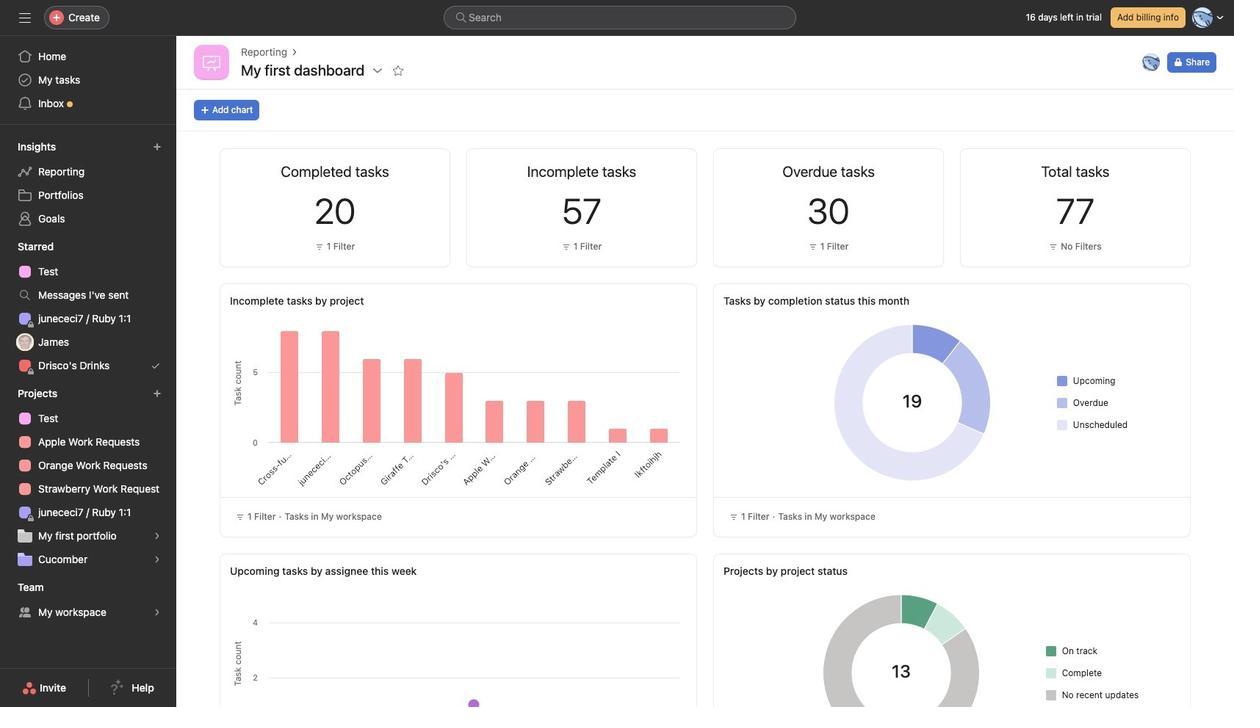 Task type: describe. For each thing, give the bounding box(es) containing it.
see details, my workspace image
[[153, 608, 162, 617]]

starred element
[[0, 234, 176, 381]]

insights element
[[0, 134, 176, 234]]

projects element
[[0, 381, 176, 574]]

see details, cucomber image
[[153, 555, 162, 564]]



Task type: vqa. For each thing, say whether or not it's contained in the screenshot.
list box
yes



Task type: locate. For each thing, give the bounding box(es) containing it.
view chart image
[[382, 164, 394, 176]]

add to starred image
[[393, 65, 404, 76]]

report image
[[203, 54, 220, 71]]

hide sidebar image
[[19, 12, 31, 24]]

list box
[[444, 6, 796, 29]]

show options image
[[372, 65, 384, 76]]

see details, my first portfolio image
[[153, 532, 162, 541]]

teams element
[[0, 574, 176, 627]]

new insights image
[[153, 143, 162, 151]]

new project or portfolio image
[[153, 389, 162, 398]]

view chart image
[[629, 164, 641, 176]]

global element
[[0, 36, 176, 124]]



